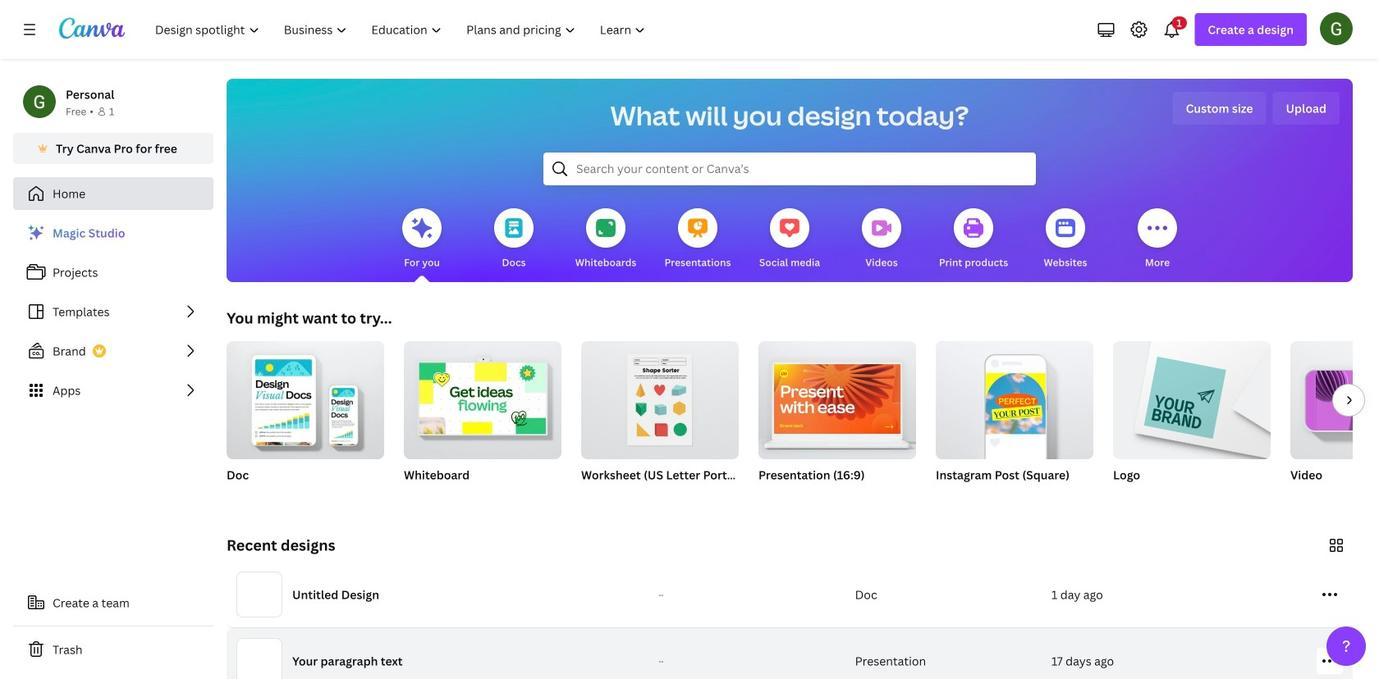 Task type: describe. For each thing, give the bounding box(es) containing it.
Search search field
[[576, 154, 1003, 185]]

gary orlando image
[[1320, 12, 1353, 45]]

top level navigation element
[[144, 13, 660, 46]]



Task type: vqa. For each thing, say whether or not it's contained in the screenshot.
list
yes



Task type: locate. For each thing, give the bounding box(es) containing it.
None search field
[[544, 153, 1036, 186]]

list
[[13, 217, 213, 407]]

group
[[227, 335, 384, 504], [227, 335, 384, 460], [404, 335, 562, 504], [404, 335, 562, 460], [581, 335, 739, 504], [581, 335, 739, 460], [759, 335, 916, 504], [759, 335, 916, 460], [936, 335, 1094, 504], [936, 335, 1094, 460], [1113, 335, 1271, 504], [1113, 335, 1271, 460], [1291, 342, 1379, 504], [1291, 342, 1379, 460]]



